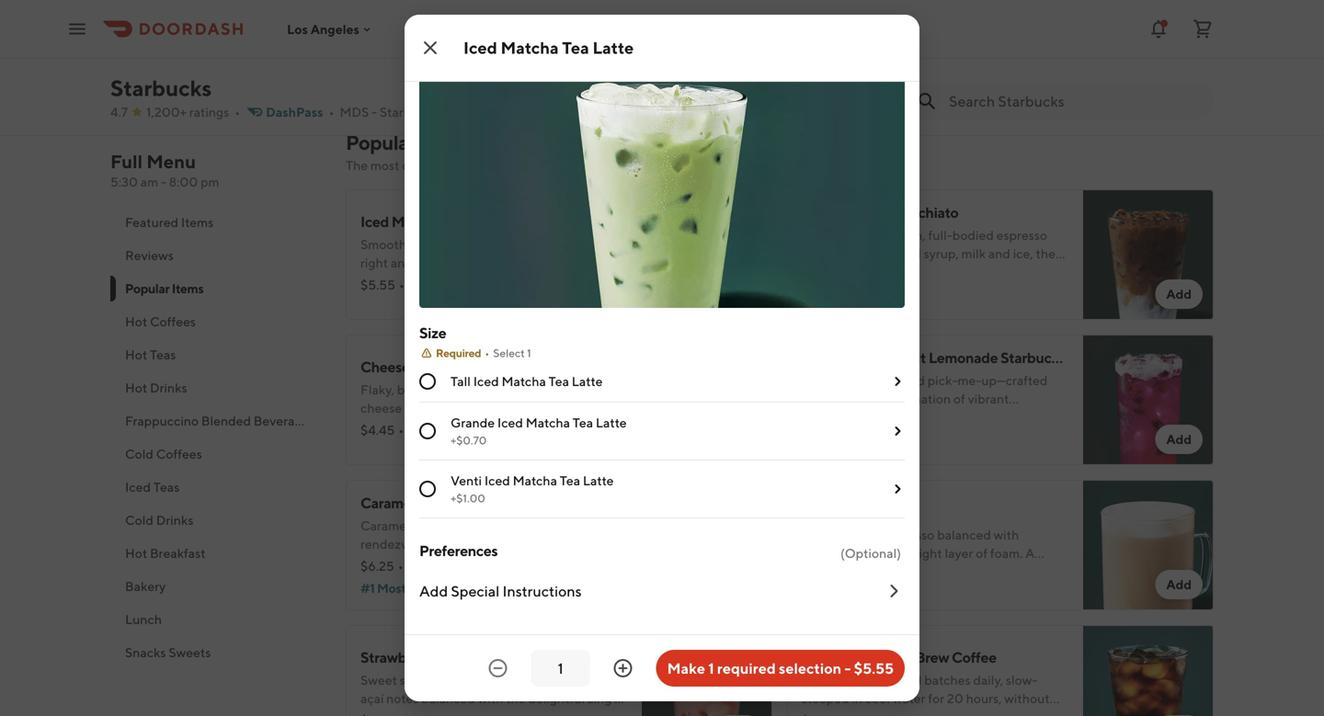 Task type: describe. For each thing, give the bounding box(es) containing it.
sweetened inside the iced matcha tea latte smooth and creamy matcha sweetened just right and served with milk over ice. green has never tasted so good.
[[525, 237, 590, 252]]

warm-
[[926, 564, 964, 580]]

size group
[[420, 323, 905, 519]]

most for iced caramel macchiato
[[821, 290, 850, 305]]

pm
[[201, 174, 219, 190]]

strawberry açaí lemonade starbucks refreshers® beverage
[[361, 649, 752, 667]]

$6.25 • for caramel frappuccino® blended beverage
[[361, 559, 404, 574]]

tall
[[451, 374, 471, 389]]

liked for iced caramel macchiato
[[852, 290, 884, 305]]

0 horizontal spatial caramel
[[361, 494, 415, 512]]

(15)
[[452, 423, 474, 438]]

+$1.00
[[451, 492, 486, 505]]

beverage for strawberry açaí lemonade starbucks refreshers® beverage
[[690, 649, 752, 667]]

11/13/23 • doordash order
[[1116, 23, 1249, 36]]

milk inside 'smooth and creamy matcha sweetened just right and served with milk over ice. green has never tasted so good.'
[[800, 0, 824, 6]]

los angeles
[[287, 21, 360, 37]]

blended inside button
[[201, 414, 251, 429]]

and inside caffè latte our dark, rich espresso balanced with steamed milk and a light layer of foam. a perfect milk-forward warm-up.
[[882, 546, 904, 561]]

90%
[[865, 414, 892, 429]]

venti
[[451, 473, 482, 489]]

caramel frappuccino® blended beverage
[[361, 494, 634, 512]]

items
[[515, 158, 547, 173]]

reviews
[[125, 248, 174, 263]]

1,200+ ratings •
[[146, 104, 240, 120]]

0 horizontal spatial beverage
[[572, 494, 634, 512]]

steamed
[[802, 546, 853, 561]]

rich
[[860, 528, 882, 543]]

1 order from the left
[[928, 23, 958, 36]]

vanilla-
[[830, 246, 874, 261]]

Item Search search field
[[949, 91, 1200, 111]]

liked for caramel frappuccino® blended beverage
[[409, 581, 440, 596]]

frappuccino®
[[418, 494, 512, 512]]

off
[[835, 264, 852, 280]]

1 vertical spatial blended
[[515, 494, 570, 512]]

foam.
[[991, 546, 1023, 561]]

and inside popular items the most commonly ordered items and dishes from this store
[[550, 158, 572, 173]]

selection
[[779, 660, 842, 678]]

croissant
[[436, 382, 489, 397]]

trio
[[515, 80, 536, 95]]

with inside caffè latte our dark, rich espresso balanced with steamed milk and a light layer of foam. a perfect milk-forward warm-up.
[[994, 528, 1020, 543]]

açaí
[[435, 649, 463, 667]]

cheese danish image
[[642, 335, 773, 466]]

caramel inside iced caramel macchiato we combine our rich, full-bodied espresso with vanilla-flavored syrup, milk and ice, then top it off with a caramel drizzle for an oh-so- sweet finish.
[[833, 204, 888, 221]]

$4.45
[[361, 423, 395, 438]]

tasted inside the iced matcha tea latte smooth and creamy matcha sweetened just right and served with milk over ice. green has never tasted so good.
[[396, 274, 433, 289]]

matcha inside the iced matcha tea latte smooth and creamy matcha sweetened just right and served with milk over ice. green has never tasted so good.
[[392, 213, 441, 230]]

caramel frappuccino® blended beverage image
[[642, 480, 773, 611]]

over inside 'smooth and creamy matcha sweetened just right and served with milk over ice. green has never tasted so good.'
[[827, 0, 853, 6]]

+$0.70
[[451, 434, 487, 447]]

iced matcha tea latte dialog
[[405, 0, 920, 702]]

dishes
[[574, 158, 611, 173]]

soft,
[[560, 382, 585, 397]]

lemonade for dragonfruit
[[929, 349, 998, 367]]

hot for hot breakfast
[[125, 546, 147, 561]]

the
[[418, 401, 438, 416]]

iced right tall
[[474, 374, 499, 389]]

preferences
[[420, 542, 498, 560]]

$6.25 • for iced caramel macchiato
[[802, 268, 845, 283]]

iced inside grande iced matcha tea latte +$0.70
[[498, 415, 523, 431]]

finish.
[[839, 283, 874, 298]]

with inside cheese danish flaky, butter croissant dough with soft, warm cheese in the center.   -vegetarian
[[532, 382, 557, 397]]

iced caramel macchiato image
[[1084, 190, 1214, 320]]

add special instructions
[[420, 583, 582, 600]]

stars
[[391, 63, 414, 76]]

cold coffees
[[125, 447, 202, 462]]

milk inside caffè latte our dark, rich espresso balanced with steamed milk and a light layer of foam. a perfect milk-forward warm-up.
[[855, 546, 880, 561]]

decrease quantity by 1 image
[[487, 658, 509, 680]]

hot for hot teas
[[125, 347, 147, 362]]

90% (33)
[[865, 414, 918, 429]]

perfect
[[802, 564, 845, 580]]

cheese danish flaky, butter croissant dough with soft, warm cheese in the center.   -vegetarian
[[361, 358, 620, 416]]

dough
[[491, 382, 529, 397]]

make 1 required selection - $5.55 button
[[657, 650, 905, 687]]

0 horizontal spatial of
[[371, 63, 381, 76]]

never inside the iced matcha tea latte smooth and creamy matcha sweetened just right and served with milk over ice. green has never tasted so good.
[[361, 274, 394, 289]]

iced matcha tea latte image
[[642, 190, 773, 320]]

teas for iced teas
[[153, 480, 180, 495]]

berry
[[482, 80, 513, 95]]

drizzle
[[940, 264, 979, 280]]

make 1 required selection - $5.55
[[668, 660, 894, 678]]

dragonfruit
[[851, 349, 926, 367]]

tea for grande iced matcha tea latte +$0.70
[[573, 415, 593, 431]]

beverages
[[254, 414, 315, 429]]

los
[[287, 21, 308, 37]]

beverage for mango dragonfruit lemonade starbucks refreshers® beverage
[[1153, 349, 1215, 367]]

a
[[1026, 546, 1035, 561]]

latte inside grande iced matcha tea latte +$0.70
[[596, 415, 627, 431]]

ice. inside the iced matcha tea latte smooth and creamy matcha sweetened just right and served with milk over ice. green has never tasted so good.
[[541, 255, 561, 270]]

milk inside iced caramel macchiato we combine our rich, full-bodied espresso with vanilla-flavored syrup, milk and ice, then top it off with a caramel drizzle for an oh-so- sweet finish.
[[962, 246, 986, 261]]

los angeles button
[[287, 21, 374, 37]]

iced matcha tea latte smooth and creamy matcha sweetened just right and served with milk over ice. green has never tasted so good.
[[361, 213, 623, 289]]

hot coffees
[[125, 314, 196, 329]]

flaky,
[[361, 382, 395, 397]]

Current quantity is 1 number field
[[542, 659, 579, 679]]

this
[[644, 158, 665, 173]]

and inside iced caramel macchiato we combine our rich, full-bodied espresso with vanilla-flavored syrup, milk and ice, then top it off with a caramel drizzle for an oh-so- sweet finish.
[[989, 246, 1011, 261]]

hot teas
[[125, 347, 176, 362]]

add button for caffè latte
[[1156, 570, 1203, 600]]

items for popular items the most commonly ordered items and dishes from this store
[[419, 131, 469, 155]]

starbucks up 1,200+
[[110, 75, 212, 101]]

creamy inside the iced matcha tea latte smooth and creamy matcha sweetened just right and served with milk over ice. green has never tasted so good.
[[434, 237, 477, 252]]

with inside 'smooth and creamy matcha sweetened just right and served with milk over ice. green has never tasted so good.'
[[772, 0, 797, 6]]

add button for mango dragonfruit lemonade starbucks refreshers® beverage
[[1156, 425, 1203, 454]]

snacks
[[125, 645, 166, 661]]

full
[[110, 151, 143, 172]]

cold drinks button
[[110, 504, 324, 537]]

matcha inside 'smooth and creamy matcha sweetened just right and served with milk over ice. green has never tasted so good.'
[[538, 0, 582, 6]]

smooth and creamy matcha sweetened just right and served with milk over ice. green has never tasted so good.
[[420, 0, 875, 25]]

a inside caffè latte our dark, rich espresso balanced with steamed milk and a light layer of foam. a perfect milk-forward warm-up.
[[907, 546, 914, 561]]

frappuccino blended beverages
[[125, 414, 315, 429]]

Tall Iced Matcha Tea Latte radio
[[420, 374, 436, 390]]

caffè
[[802, 504, 838, 521]]

iced inside iced caramel macchiato we combine our rich, full-bodied espresso with vanilla-flavored syrup, milk and ice, then top it off with a caramel drizzle for an oh-so- sweet finish.
[[802, 204, 831, 221]]

96% (31)
[[424, 559, 473, 574]]

smooth inside 'smooth and creamy matcha sweetened just right and served with milk over ice. green has never tasted so good.'
[[420, 0, 466, 6]]

we
[[802, 228, 823, 243]]

hot drinks
[[125, 380, 187, 396]]

refreshers® for mango dragonfruit lemonade starbucks refreshers® beverage
[[1068, 349, 1151, 367]]

cold for cold drinks
[[125, 513, 154, 528]]

- right mds
[[372, 104, 377, 120]]

milk inside the iced matcha tea latte smooth and creamy matcha sweetened just right and served with milk over ice. green has never tasted so good.
[[486, 255, 510, 270]]

ordered
[[466, 158, 513, 173]]

tea for venti iced matcha tea latte +$1.00
[[560, 473, 581, 489]]

starbucks®
[[802, 649, 879, 667]]

the
[[346, 158, 368, 173]]

required
[[436, 347, 481, 360]]

add for iced caramel macchiato
[[1167, 287, 1192, 302]]

drinks for hot drinks
[[150, 380, 187, 396]]

drinks for cold drinks
[[156, 513, 194, 528]]

served inside 'smooth and creamy matcha sweetened just right and served with milk over ice. green has never tasted so good.'
[[730, 0, 769, 6]]

layer
[[945, 546, 974, 561]]

matcha up berry trio parfait on the left top of page
[[501, 38, 559, 57]]

1 vertical spatial 4.7
[[110, 104, 128, 120]]

latte inside the iced matcha tea latte smooth and creamy matcha sweetened just right and served with milk over ice. green has never tasted so good.
[[469, 213, 503, 230]]

(26)
[[452, 277, 476, 293]]

8:00
[[169, 174, 198, 190]]

starbucks® cold brew coffee
[[802, 649, 997, 667]]

over inside the iced matcha tea latte smooth and creamy matcha sweetened just right and served with milk over ice. green has never tasted so good.
[[513, 255, 538, 270]]

forward
[[878, 564, 924, 580]]

espresso inside caffè latte our dark, rich espresso balanced with steamed milk and a light layer of foam. a perfect milk-forward warm-up.
[[884, 528, 935, 543]]

iced inside the iced matcha tea latte smooth and creamy matcha sweetened just right and served with milk over ice. green has never tasted so good.
[[361, 213, 389, 230]]

of inside caffè latte our dark, rich espresso balanced with steamed milk and a light layer of foam. a perfect milk-forward warm-up.
[[976, 546, 988, 561]]

iced inside button
[[125, 480, 151, 495]]

add button for iced caramel macchiato
[[1156, 280, 1203, 309]]

grande iced matcha tea latte +$0.70
[[451, 415, 627, 447]]

in
[[405, 401, 415, 416]]

light
[[916, 546, 943, 561]]

add inside button
[[420, 583, 448, 600]]

increase quantity by 1 image
[[612, 658, 634, 680]]

latte inside venti iced matcha tea latte +$1.00
[[583, 473, 614, 489]]

caramel
[[892, 264, 938, 280]]

coffees for cold coffees
[[156, 447, 202, 462]]

96%
[[424, 559, 449, 574]]

center.
[[440, 401, 480, 416]]



Task type: vqa. For each thing, say whether or not it's contained in the screenshot.
The Pm
yes



Task type: locate. For each thing, give the bounding box(es) containing it.
$6.25
[[802, 268, 836, 283], [361, 559, 394, 574]]

0 horizontal spatial $5.55
[[361, 277, 396, 293]]

right inside 'smooth and creamy matcha sweetened just right and served with milk over ice. green has never tasted so good.'
[[675, 0, 703, 6]]

espresso up "ice,"
[[997, 228, 1048, 243]]

cold coffees button
[[110, 438, 324, 471]]

iced up 'cold drinks'
[[125, 480, 151, 495]]

drinks up breakfast
[[156, 513, 194, 528]]

then
[[1036, 246, 1064, 261]]

size
[[420, 324, 446, 342]]

iced up berry
[[464, 38, 498, 57]]

0 vertical spatial has
[[459, 10, 479, 25]]

0 horizontal spatial popular
[[125, 281, 170, 296]]

items inside popular items the most commonly ordered items and dishes from this store
[[419, 131, 469, 155]]

0 horizontal spatial most
[[377, 581, 406, 596]]

cheese
[[361, 358, 410, 376]]

good. inside the iced matcha tea latte smooth and creamy matcha sweetened just right and served with milk over ice. green has never tasted so good.
[[451, 274, 485, 289]]

combine
[[825, 228, 876, 243]]

tea up vegetarian
[[549, 374, 569, 389]]

- right center.
[[483, 401, 488, 416]]

lemonade
[[929, 349, 998, 367], [466, 649, 535, 667]]

(31) down the flavored
[[892, 268, 913, 283]]

snacks sweets button
[[110, 637, 324, 670]]

matcha inside grande iced matcha tea latte +$0.70
[[526, 415, 570, 431]]

teas down hot coffees
[[150, 347, 176, 362]]

popular down reviews
[[125, 281, 170, 296]]

green inside the iced matcha tea latte smooth and creamy matcha sweetened just right and served with milk over ice. green has never tasted so good.
[[564, 255, 600, 270]]

hot coffees button
[[110, 305, 324, 339]]

0 vertical spatial tasted
[[517, 10, 554, 25]]

mi
[[477, 104, 491, 120]]

never inside 'smooth and creamy matcha sweetened just right and served with milk over ice. green has never tasted so good.'
[[481, 10, 514, 25]]

1 vertical spatial creamy
[[434, 237, 477, 252]]

0 vertical spatial a
[[882, 264, 889, 280]]

1 horizontal spatial has
[[603, 255, 623, 270]]

• select 1
[[485, 347, 532, 360]]

never up iced matcha tea latte at the top
[[481, 10, 514, 25]]

iced up we
[[802, 204, 831, 221]]

items for featured items
[[181, 215, 214, 230]]

so up iced matcha tea latte at the top
[[557, 10, 570, 25]]

0 vertical spatial matcha
[[538, 0, 582, 6]]

starbucks left "increase quantity by 1" icon
[[538, 649, 603, 667]]

popular inside popular items the most commonly ordered items and dishes from this store
[[346, 131, 416, 155]]

0 vertical spatial just
[[651, 0, 672, 6]]

0 vertical spatial refreshers®
[[1068, 349, 1151, 367]]

tea up parfait
[[562, 38, 590, 57]]

has inside the iced matcha tea latte smooth and creamy matcha sweetened just right and served with milk over ice. green has never tasted so good.
[[603, 255, 623, 270]]

green
[[420, 10, 456, 25], [564, 255, 600, 270]]

0 horizontal spatial served
[[416, 255, 455, 270]]

$6.25 • up '#1'
[[361, 559, 404, 574]]

cold
[[125, 447, 154, 462], [125, 513, 154, 528], [882, 649, 913, 667]]

matcha inside the iced matcha tea latte smooth and creamy matcha sweetened just right and served with milk over ice. green has never tasted so good.
[[479, 237, 523, 252]]

hot up hot teas
[[125, 314, 147, 329]]

iced inside venti iced matcha tea latte +$1.00
[[485, 473, 510, 489]]

smooth up "$5.55 •"
[[361, 237, 407, 252]]

1 horizontal spatial tasted
[[517, 10, 554, 25]]

latte inside caffè latte our dark, rich espresso balanced with steamed milk and a light layer of foam. a perfect milk-forward warm-up.
[[841, 504, 875, 521]]

(31) right 96%
[[452, 559, 473, 574]]

0 vertical spatial 4.7
[[380, 6, 405, 28]]

1 horizontal spatial order
[[1219, 23, 1249, 36]]

#1
[[361, 581, 375, 596]]

1 horizontal spatial most
[[821, 290, 850, 305]]

4.7 left 1,200+
[[110, 104, 128, 120]]

1 vertical spatial caramel
[[361, 494, 415, 512]]

starbucks® cold brew coffee image
[[1084, 626, 1214, 717]]

cheese
[[361, 401, 402, 416]]

blended down hot drinks button
[[201, 414, 251, 429]]

and
[[468, 0, 490, 6], [705, 0, 727, 6], [550, 158, 572, 173], [409, 237, 431, 252], [989, 246, 1011, 261], [391, 255, 413, 270], [882, 546, 904, 561]]

tea for tall iced matcha tea latte
[[549, 374, 569, 389]]

tall iced matcha tea latte
[[451, 374, 603, 389]]

commonly
[[402, 158, 463, 173]]

1 horizontal spatial over
[[827, 0, 853, 6]]

latte down warm
[[596, 415, 627, 431]]

items for popular items
[[172, 281, 204, 296]]

creamy up 92% (26)
[[434, 237, 477, 252]]

0 vertical spatial $6.25 •
[[802, 268, 845, 283]]

items
[[419, 131, 469, 155], [181, 215, 214, 230], [172, 281, 204, 296]]

add for mango dragonfruit lemonade starbucks refreshers® beverage
[[1167, 432, 1192, 447]]

rich,
[[901, 228, 926, 243]]

matcha inside venti iced matcha tea latte +$1.00
[[513, 473, 557, 489]]

1 vertical spatial popular
[[125, 281, 170, 296]]

close iced matcha tea latte image
[[420, 37, 442, 59]]

coffee
[[952, 649, 997, 667]]

latte down 'smooth and creamy matcha sweetened just right and served with milk over ice. green has never tasted so good.'
[[593, 38, 634, 57]]

matcha
[[501, 38, 559, 57], [392, 213, 441, 230], [502, 374, 546, 389], [526, 415, 570, 431], [513, 473, 557, 489]]

featured items
[[125, 215, 214, 230]]

1 horizontal spatial creamy
[[493, 0, 536, 6]]

• inside size group
[[485, 347, 490, 360]]

caffè latte image
[[1084, 480, 1214, 611]]

sweetened
[[584, 0, 649, 6], [525, 237, 590, 252]]

teas down cold coffees
[[153, 480, 180, 495]]

- inside full menu 5:30 am - 8:00 pm
[[161, 174, 166, 190]]

coffees down popular items
[[150, 314, 196, 329]]

sweetened up iced matcha tea latte at the top
[[584, 0, 649, 6]]

featured
[[125, 215, 179, 230]]

0 vertical spatial $6.25
[[802, 268, 836, 283]]

just
[[651, 0, 672, 6], [592, 237, 614, 252]]

1 vertical spatial over
[[513, 255, 538, 270]]

butter
[[397, 382, 434, 397]]

ice,
[[1014, 246, 1034, 261]]

matcha down soft,
[[526, 415, 570, 431]]

0 horizontal spatial 4.7
[[110, 104, 128, 120]]

iced down dough
[[498, 415, 523, 431]]

just inside the iced matcha tea latte smooth and creamy matcha sweetened just right and served with milk over ice. green has never tasted so good.
[[592, 237, 614, 252]]

caramel up combine
[[833, 204, 888, 221]]

0 horizontal spatial right
[[361, 255, 388, 270]]

1 vertical spatial most
[[377, 581, 406, 596]]

tasted inside 'smooth and creamy matcha sweetened just right and served with milk over ice. green has never tasted so good.'
[[517, 10, 554, 25]]

1 vertical spatial a
[[907, 546, 914, 561]]

1 vertical spatial (31)
[[452, 559, 473, 574]]

1 vertical spatial $6.25 •
[[361, 559, 404, 574]]

strawberry
[[361, 649, 432, 667]]

1 vertical spatial so
[[436, 274, 449, 289]]

smooth inside the iced matcha tea latte smooth and creamy matcha sweetened just right and served with milk over ice. green has never tasted so good.
[[361, 237, 407, 252]]

0 horizontal spatial $6.25 •
[[361, 559, 404, 574]]

order
[[928, 23, 958, 36], [1219, 23, 1249, 36]]

dashpass •
[[266, 104, 334, 120]]

matcha up iced matcha tea latte at the top
[[538, 0, 582, 6]]

sweetened inside 'smooth and creamy matcha sweetened just right and served with milk over ice. green has never tasted so good.'
[[584, 0, 649, 6]]

0 vertical spatial lemonade
[[929, 349, 998, 367]]

a inside iced caramel macchiato we combine our rich, full-bodied espresso with vanilla-flavored syrup, milk and ice, then top it off with a caramel drizzle for an oh-so- sweet finish.
[[882, 264, 889, 280]]

most right '#1'
[[377, 581, 406, 596]]

5
[[383, 63, 389, 76]]

0 horizontal spatial over
[[513, 255, 538, 270]]

popular up most
[[346, 131, 416, 155]]

of 5 stars
[[371, 63, 414, 76]]

hot teas button
[[110, 339, 324, 372]]

tasted left (26)
[[396, 274, 433, 289]]

cold left brew
[[882, 649, 913, 667]]

tea
[[562, 38, 590, 57], [443, 213, 466, 230], [549, 374, 569, 389], [573, 415, 593, 431], [560, 473, 581, 489]]

matcha up vegetarian
[[502, 374, 546, 389]]

hot up hot drinks on the left
[[125, 347, 147, 362]]

starbucks down stars
[[380, 104, 438, 120]]

1 vertical spatial coffees
[[156, 447, 202, 462]]

1 horizontal spatial espresso
[[997, 228, 1048, 243]]

4 hot from the top
[[125, 546, 147, 561]]

0 horizontal spatial creamy
[[434, 237, 477, 252]]

has inside 'smooth and creamy matcha sweetened just right and served with milk over ice. green has never tasted so good.'
[[459, 10, 479, 25]]

with inside the iced matcha tea latte smooth and creamy matcha sweetened just right and served with milk over ice. green has never tasted so good.
[[457, 255, 483, 270]]

coffees
[[150, 314, 196, 329], [156, 447, 202, 462]]

- inside button
[[845, 660, 851, 678]]

popular for popular items
[[125, 281, 170, 296]]

so left (26)
[[436, 274, 449, 289]]

milk-
[[848, 564, 878, 580]]

1 inside size group
[[527, 347, 532, 360]]

1
[[527, 347, 532, 360], [709, 660, 714, 678]]

0 horizontal spatial $6.25
[[361, 559, 394, 574]]

so inside 'smooth and creamy matcha sweetened just right and served with milk over ice. green has never tasted so good.'
[[557, 10, 570, 25]]

cold for cold coffees
[[125, 447, 154, 462]]

0 horizontal spatial liked
[[409, 581, 440, 596]]

$6.25 • up #3
[[802, 268, 845, 283]]

1 vertical spatial items
[[181, 215, 214, 230]]

latte down ordered
[[469, 213, 503, 230]]

2 hot from the top
[[125, 347, 147, 362]]

1 vertical spatial 1
[[709, 660, 714, 678]]

- right selection
[[845, 660, 851, 678]]

1 hot from the top
[[125, 314, 147, 329]]

$5.55 left 92%
[[361, 277, 396, 293]]

brew
[[916, 649, 950, 667]]

bodied
[[953, 228, 994, 243]]

of left 5
[[371, 63, 381, 76]]

angeles
[[311, 21, 360, 37]]

hot breakfast
[[125, 546, 206, 561]]

1 vertical spatial $5.55
[[854, 660, 894, 678]]

matcha down ordered
[[479, 237, 523, 252]]

top
[[802, 264, 822, 280]]

ice. inside 'smooth and creamy matcha sweetened just right and served with milk over ice. green has never tasted so good.'
[[855, 0, 875, 6]]

matcha down commonly
[[392, 213, 441, 230]]

2 doordash from the left
[[1166, 23, 1217, 36]]

tea down soft,
[[573, 415, 593, 431]]

0 items, open order cart image
[[1192, 18, 1214, 40]]

0 horizontal spatial has
[[459, 10, 479, 25]]

mango dragonfruit lemonade starbucks refreshers® beverage image
[[1084, 335, 1214, 466]]

1 vertical spatial sweetened
[[525, 237, 590, 252]]

(33)
[[895, 414, 918, 429]]

3 hot from the top
[[125, 380, 147, 396]]

full-
[[929, 228, 953, 243]]

1 horizontal spatial liked
[[852, 290, 884, 305]]

0 horizontal spatial tasted
[[396, 274, 433, 289]]

lemonade right dragonfruit
[[929, 349, 998, 367]]

$6.25 up '#1'
[[361, 559, 394, 574]]

0 vertical spatial 1
[[527, 347, 532, 360]]

- inside cheese danish flaky, butter croissant dough with soft, warm cheese in the center.   -vegetarian
[[483, 401, 488, 416]]

$4.45 •
[[361, 423, 404, 438]]

venti iced matcha tea latte +$1.00
[[451, 473, 614, 505]]

notification bell image
[[1148, 18, 1170, 40]]

$5.55 inside button
[[854, 660, 894, 678]]

good. up iced matcha tea latte at the top
[[572, 10, 605, 25]]

0 vertical spatial over
[[827, 0, 853, 6]]

popular items
[[125, 281, 204, 296]]

2 order from the left
[[1219, 23, 1249, 36]]

good. right 92%
[[451, 274, 485, 289]]

featured items button
[[110, 206, 324, 239]]

0 vertical spatial smooth
[[420, 0, 466, 6]]

add for caffè latte
[[1167, 577, 1192, 592]]

items up hot coffees
[[172, 281, 204, 296]]

0 horizontal spatial green
[[420, 10, 456, 25]]

for
[[982, 264, 998, 280]]

add button
[[714, 280, 762, 309], [1156, 280, 1203, 309], [1156, 425, 1203, 454], [1156, 570, 1203, 600]]

0 horizontal spatial (31)
[[452, 559, 473, 574]]

0 vertical spatial good.
[[572, 10, 605, 25]]

coffees inside button
[[150, 314, 196, 329]]

0 horizontal spatial 1
[[527, 347, 532, 360]]

1 horizontal spatial served
[[730, 0, 769, 6]]

1 horizontal spatial 4.7
[[380, 6, 405, 28]]

- right am
[[161, 174, 166, 190]]

hot for hot drinks
[[125, 380, 147, 396]]

teas
[[150, 347, 176, 362], [153, 480, 180, 495]]

items up reviews button
[[181, 215, 214, 230]]

iced up caramel frappuccino® blended beverage on the bottom
[[485, 473, 510, 489]]

1 vertical spatial right
[[361, 255, 388, 270]]

1 horizontal spatial popular
[[346, 131, 416, 155]]

hot drinks button
[[110, 372, 324, 405]]

berry trio parfait button
[[482, 78, 577, 97]]

an
[[1000, 264, 1015, 280]]

our
[[879, 228, 898, 243]]

cold down iced teas
[[125, 513, 154, 528]]

mango dragonfruit lemonade starbucks refreshers® beverage
[[802, 349, 1215, 367]]

1 horizontal spatial so
[[557, 10, 570, 25]]

1 vertical spatial tasted
[[396, 274, 433, 289]]

0 horizontal spatial good.
[[451, 274, 485, 289]]

select
[[493, 347, 525, 360]]

starbucks down oh-
[[1001, 349, 1066, 367]]

1 vertical spatial teas
[[153, 480, 180, 495]]

tea down commonly
[[443, 213, 466, 230]]

2 vertical spatial cold
[[882, 649, 913, 667]]

1 doordash from the left
[[875, 23, 925, 36]]

strawberry açaí lemonade starbucks refreshers® beverage image
[[642, 626, 773, 717]]

sweetened down items
[[525, 237, 590, 252]]

latte up rich
[[841, 504, 875, 521]]

most for caramel frappuccino® blended beverage
[[377, 581, 406, 596]]

1 horizontal spatial $6.25
[[802, 268, 836, 283]]

espresso up light at bottom
[[884, 528, 935, 543]]

1 horizontal spatial (31)
[[892, 268, 913, 283]]

teas for hot teas
[[150, 347, 176, 362]]

#1 most liked
[[361, 581, 440, 596]]

items up commonly
[[419, 131, 469, 155]]

latte up vegetarian
[[572, 374, 603, 389]]

open menu image
[[66, 18, 88, 40]]

tea inside grande iced matcha tea latte +$0.70
[[573, 415, 593, 431]]

0 vertical spatial served
[[730, 0, 769, 6]]

$6.25 for caramel frappuccino® blended beverage
[[361, 559, 394, 574]]

creamy up iced matcha tea latte at the top
[[493, 0, 536, 6]]

cold up iced teas
[[125, 447, 154, 462]]

milk
[[800, 0, 824, 6], [962, 246, 986, 261], [486, 255, 510, 270], [855, 546, 880, 561]]

0 horizontal spatial order
[[928, 23, 958, 36]]

0 horizontal spatial lemonade
[[466, 649, 535, 667]]

dark,
[[828, 528, 857, 543]]

mango
[[802, 349, 848, 367]]

snacks sweets
[[125, 645, 211, 661]]

lemonade for açaí
[[466, 649, 535, 667]]

1 horizontal spatial just
[[651, 0, 672, 6]]

None radio
[[420, 423, 436, 440], [420, 481, 436, 498], [420, 423, 436, 440], [420, 481, 436, 498]]

caffè latte our dark, rich espresso balanced with steamed milk and a light layer of foam. a perfect milk-forward warm-up.
[[802, 504, 1035, 580]]

0 vertical spatial popular
[[346, 131, 416, 155]]

tea down grande iced matcha tea latte +$0.70
[[560, 473, 581, 489]]

most right #3
[[821, 290, 850, 305]]

0 vertical spatial most
[[821, 290, 850, 305]]

a down the flavored
[[882, 264, 889, 280]]

tea inside the iced matcha tea latte smooth and creamy matcha sweetened just right and served with milk over ice. green has never tasted so good.
[[443, 213, 466, 230]]

creamy inside 'smooth and creamy matcha sweetened just right and served with milk over ice. green has never tasted so good.'
[[493, 0, 536, 6]]

0 vertical spatial teas
[[150, 347, 176, 362]]

right inside the iced matcha tea latte smooth and creamy matcha sweetened just right and served with milk over ice. green has never tasted so good.
[[361, 255, 388, 270]]

$6.25 up #3
[[802, 268, 836, 283]]

0 vertical spatial never
[[481, 10, 514, 25]]

blended down grande iced matcha tea latte +$0.70
[[515, 494, 570, 512]]

1 horizontal spatial 1
[[709, 660, 714, 678]]

1 horizontal spatial a
[[907, 546, 914, 561]]

just inside 'smooth and creamy matcha sweetened just right and served with milk over ice. green has never tasted so good.'
[[651, 0, 672, 6]]

frappuccino
[[125, 414, 199, 429]]

hot down hot teas
[[125, 380, 147, 396]]

matcha for tall
[[502, 374, 546, 389]]

never
[[481, 10, 514, 25], [361, 274, 394, 289]]

0 horizontal spatial doordash
[[875, 23, 925, 36]]

1 vertical spatial liked
[[409, 581, 440, 596]]

0 vertical spatial beverage
[[1153, 349, 1215, 367]]

(31)
[[892, 268, 913, 283], [452, 559, 473, 574]]

lunch button
[[110, 603, 324, 637]]

smooth up close iced matcha tea latte icon
[[420, 0, 466, 6]]

tasted up iced matcha tea latte at the top
[[517, 10, 554, 25]]

hot inside button
[[125, 314, 147, 329]]

add button for iced matcha tea latte
[[714, 280, 762, 309]]

up.
[[964, 564, 982, 580]]

1 horizontal spatial smooth
[[420, 0, 466, 6]]

0 vertical spatial green
[[420, 10, 456, 25]]

green inside 'smooth and creamy matcha sweetened just right and served with milk over ice. green has never tasted so good.'
[[420, 10, 456, 25]]

espresso inside iced caramel macchiato we combine our rich, full-bodied espresso with vanilla-flavored syrup, milk and ice, then top it off with a caramel drizzle for an oh-so- sweet finish.
[[997, 228, 1048, 243]]

am
[[141, 174, 158, 190]]

macchiato
[[891, 204, 959, 221]]

iced teas button
[[110, 471, 324, 504]]

refreshers® for strawberry açaí lemonade starbucks refreshers® beverage
[[605, 649, 688, 667]]

0 horizontal spatial never
[[361, 274, 394, 289]]

$6.25 for iced caramel macchiato
[[802, 268, 836, 283]]

hot for hot coffees
[[125, 314, 147, 329]]

87% (31)
[[865, 268, 913, 283]]

1 horizontal spatial good.
[[572, 10, 605, 25]]

0 horizontal spatial refreshers®
[[605, 649, 688, 667]]

$5.55 left brew
[[854, 660, 894, 678]]

0 vertical spatial so
[[557, 10, 570, 25]]

1 horizontal spatial $6.25 •
[[802, 268, 845, 283]]

good. inside 'smooth and creamy matcha sweetened just right and served with milk over ice. green has never tasted so good.'
[[572, 10, 605, 25]]

1 inside button
[[709, 660, 714, 678]]

coffees for hot coffees
[[150, 314, 196, 329]]

$5.55 •
[[361, 277, 405, 293]]

0 vertical spatial caramel
[[833, 204, 888, 221]]

4.7 up of 5 stars
[[380, 6, 405, 28]]

latte
[[593, 38, 634, 57], [469, 213, 503, 230], [572, 374, 603, 389], [596, 415, 627, 431], [583, 473, 614, 489], [841, 504, 875, 521]]

lemonade right açaí
[[466, 649, 535, 667]]

1 horizontal spatial lemonade
[[929, 349, 998, 367]]

0 horizontal spatial espresso
[[884, 528, 935, 543]]

has
[[459, 10, 479, 25], [603, 255, 623, 270]]

0 horizontal spatial blended
[[201, 414, 251, 429]]

iced caramel macchiato we combine our rich, full-bodied espresso with vanilla-flavored syrup, milk and ice, then top it off with a caramel drizzle for an oh-so- sweet finish.
[[802, 204, 1064, 298]]

1 right select on the left
[[527, 347, 532, 360]]

items inside button
[[181, 215, 214, 230]]

liked down 96%
[[409, 581, 440, 596]]

so inside the iced matcha tea latte smooth and creamy matcha sweetened just right and served with milk over ice. green has never tasted so good.
[[436, 274, 449, 289]]

1 horizontal spatial of
[[976, 546, 988, 561]]

add for iced matcha tea latte
[[725, 287, 751, 302]]

(31) for iced caramel macchiato
[[892, 268, 913, 283]]

hot up bakery
[[125, 546, 147, 561]]

2 vertical spatial items
[[172, 281, 204, 296]]

(31) for caramel frappuccino® blended beverage
[[452, 559, 473, 574]]

0 vertical spatial $5.55
[[361, 277, 396, 293]]

liked down 87% on the right top of the page
[[852, 290, 884, 305]]

liked
[[852, 290, 884, 305], [409, 581, 440, 596]]

1 vertical spatial has
[[603, 255, 623, 270]]

1 vertical spatial served
[[416, 255, 455, 270]]

matcha for venti
[[513, 473, 557, 489]]

coffees down frappuccino
[[156, 447, 202, 462]]

1 horizontal spatial matcha
[[538, 0, 582, 6]]

matcha for grande
[[526, 415, 570, 431]]

tea inside venti iced matcha tea latte +$1.00
[[560, 473, 581, 489]]

served inside the iced matcha tea latte smooth and creamy matcha sweetened just right and served with milk over ice. green has never tasted so good.
[[416, 255, 455, 270]]

popular for popular items the most commonly ordered items and dishes from this store
[[346, 131, 416, 155]]

1,200+
[[146, 104, 187, 120]]

iced down most
[[361, 213, 389, 230]]

latte down grande iced matcha tea latte +$0.70
[[583, 473, 614, 489]]

never left 92%
[[361, 274, 394, 289]]

drinks up frappuccino
[[150, 380, 187, 396]]

1 vertical spatial beverage
[[572, 494, 634, 512]]

caramel down '$4.45 •'
[[361, 494, 415, 512]]

matcha up caramel frappuccino® blended beverage on the bottom
[[513, 473, 557, 489]]

a left light at bottom
[[907, 546, 914, 561]]

of up up.
[[976, 546, 988, 561]]

1 vertical spatial just
[[592, 237, 614, 252]]

coffees inside button
[[156, 447, 202, 462]]

1 horizontal spatial ice.
[[855, 0, 875, 6]]

1 right make
[[709, 660, 714, 678]]

so-
[[1038, 264, 1057, 280]]

balanced
[[938, 528, 992, 543]]



